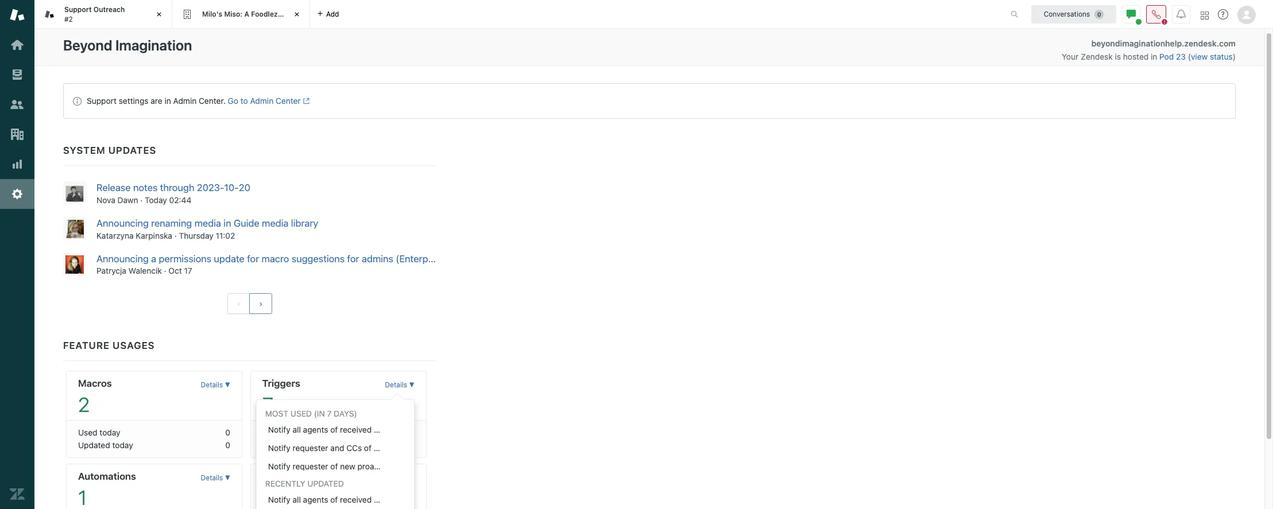 Task type: vqa. For each thing, say whether or not it's contained in the screenshot.
Details associated with 2
yes



Task type: describe. For each thing, give the bounding box(es) containing it.
patrycja walencik
[[97, 266, 162, 276]]

macros
[[78, 378, 112, 390]]

today down used
[[284, 428, 305, 438]]

notify for notify requester of new proactive ticket link at the bottom left
[[268, 462, 291, 472]]

today down macros 2
[[100, 428, 120, 438]]

usages
[[113, 340, 155, 352]]

updated for triggers
[[262, 441, 294, 451]]

2023-
[[197, 182, 224, 194]]

go to admin center link
[[228, 96, 310, 106]]

to
[[241, 96, 248, 106]]

notes
[[133, 182, 158, 194]]

notify all agents of received request for first notify all agents of received request "link" from the bottom
[[268, 495, 402, 505]]

triggers 7
[[262, 378, 300, 417]]

is
[[1115, 52, 1121, 61]]

add
[[326, 9, 339, 18]]

thursday 11:02
[[179, 231, 235, 240]]

recently updated
[[265, 479, 344, 489]]

11:02
[[216, 231, 235, 240]]

get help image
[[1219, 9, 1229, 20]]

miso:
[[224, 10, 243, 18]]

updated today for triggers
[[262, 441, 317, 451]]

2
[[78, 393, 90, 417]]

(opens in a new tab) image
[[301, 98, 310, 105]]

a
[[151, 253, 156, 265]]

of up and
[[331, 425, 338, 435]]

view
[[1192, 52, 1208, 61]]

used for triggers
[[262, 428, 282, 438]]

beyondimaginationhelp
[[1092, 38, 1182, 48]]

notify for 2nd notify all agents of received request "link" from the bottom of the page
[[268, 425, 291, 435]]

of inside notify requester of new proactive ticket link
[[331, 462, 338, 472]]

1 for from the left
[[247, 253, 259, 265]]

dawn
[[118, 195, 138, 205]]

updated
[[308, 479, 344, 489]]

0 horizontal spatial update
[[214, 253, 245, 265]]

(
[[1189, 52, 1192, 61]]

used for 2
[[78, 428, 97, 438]]

1 notify all agents of received request link from the top
[[257, 421, 414, 440]]

walencik
[[129, 266, 162, 276]]

new
[[340, 462, 356, 472]]

3
[[410, 428, 415, 438]]

conversations
[[1044, 9, 1091, 18]]

announcing renaming media in guide media library
[[97, 218, 319, 229]]

ccs
[[347, 444, 362, 454]]

in inside beyondimaginationhelp .zendesk.com your zendesk is hosted in pod 23 ( view status )
[[1151, 52, 1158, 61]]

ticket
[[394, 462, 415, 472]]

zendesk support image
[[10, 7, 25, 22]]

patrycja
[[97, 266, 126, 276]]

notify all agents of received request for 2nd notify all agents of received request "link" from the bottom of the page
[[268, 425, 402, 435]]

renaming
[[151, 218, 192, 229]]

main element
[[0, 0, 34, 510]]

1 all from the top
[[293, 425, 301, 435]]

subsidiary
[[280, 10, 316, 18]]

release
[[97, 182, 131, 194]]

▼ up 3
[[409, 381, 415, 390]]

announcing a permissions update for macro suggestions for admins (enterprise only)
[[97, 253, 468, 265]]

0 for updated today
[[225, 441, 230, 451]]

›
[[259, 300, 263, 309]]

through
[[160, 182, 194, 194]]

go
[[228, 96, 238, 106]]

a
[[244, 10, 249, 18]]

updates
[[108, 145, 156, 156]]

triggers
[[262, 378, 300, 390]]

in for support settings are in admin center.
[[165, 96, 171, 106]]

details ▼ for 2
[[201, 381, 230, 390]]

zendesk
[[1081, 52, 1113, 61]]

oct 17
[[169, 266, 192, 276]]

in for announcing renaming media in guide media library
[[224, 218, 231, 229]]

tabs tab list
[[34, 0, 999, 29]]

go to admin center
[[228, 96, 301, 106]]

today left and
[[297, 441, 317, 451]]

are
[[151, 96, 162, 106]]

most
[[265, 409, 288, 419]]

1 received from the top
[[340, 425, 372, 435]]

feature
[[63, 340, 110, 352]]

today 02:44
[[145, 195, 192, 205]]

recently
[[265, 479, 305, 489]]

only)
[[447, 253, 468, 265]]

your
[[1062, 52, 1079, 61]]

foodlez
[[251, 10, 278, 18]]

close image
[[291, 9, 303, 20]]

automations
[[78, 471, 136, 483]]

2 notify all agents of received request link from the top
[[257, 491, 414, 510]]

updated today for 2
[[78, 441, 133, 451]]

‹
[[237, 300, 240, 309]]

1 admin from the left
[[173, 96, 197, 106]]

2 media from the left
[[262, 218, 289, 229]]

tab containing support outreach
[[34, 0, 172, 29]]

reporting image
[[10, 157, 25, 172]]

support outreach #2
[[64, 5, 125, 23]]

guide
[[234, 218, 260, 229]]

feature usages
[[63, 340, 155, 352]]

library
[[291, 218, 319, 229]]

center
[[276, 96, 301, 106]]

customers image
[[10, 97, 25, 112]]

requester for and
[[293, 444, 328, 454]]

thursday
[[179, 231, 214, 240]]

settings
[[119, 96, 149, 106]]

notify for first notify all agents of received request "link" from the bottom
[[268, 495, 291, 505]]

hosted
[[1124, 52, 1149, 61]]

used
[[291, 409, 312, 419]]

(enterprise
[[396, 253, 444, 265]]

(in
[[314, 409, 325, 419]]

views image
[[10, 67, 25, 82]]

▼ link
[[385, 468, 415, 490]]

views
[[262, 471, 290, 483]]

10-
[[224, 182, 239, 194]]

beyond
[[63, 37, 112, 53]]



Task type: locate. For each thing, give the bounding box(es) containing it.
in right are
[[165, 96, 171, 106]]

of right ccs
[[364, 444, 372, 454]]

center.
[[199, 96, 226, 106]]

1 horizontal spatial media
[[262, 218, 289, 229]]

used today for 2
[[78, 428, 120, 438]]

notify requester of new proactive ticket
[[268, 462, 415, 472]]

permissions
[[159, 253, 212, 265]]

notify
[[268, 425, 291, 435], [268, 444, 291, 454], [268, 462, 291, 472], [268, 495, 291, 505]]

media up thursday 11:02
[[195, 218, 221, 229]]

1 announcing from the top
[[97, 218, 149, 229]]

support inside the support outreach #2
[[64, 5, 92, 14]]

received
[[340, 425, 372, 435], [340, 495, 372, 505]]

0 vertical spatial announcing
[[97, 218, 149, 229]]

used today down most
[[262, 428, 305, 438]]

2 vertical spatial in
[[224, 218, 231, 229]]

conversations button
[[1032, 5, 1117, 23]]

request down ▼ link
[[374, 495, 402, 505]]

used today
[[78, 428, 120, 438], [262, 428, 305, 438]]

0 horizontal spatial in
[[165, 96, 171, 106]]

1 requester from the top
[[293, 444, 328, 454]]

4 notify from the top
[[268, 495, 291, 505]]

updated today
[[78, 441, 133, 451], [262, 441, 317, 451]]

support
[[64, 5, 92, 14], [87, 96, 117, 106]]

admin right to
[[250, 96, 274, 106]]

outreach
[[94, 5, 125, 14]]

of down updated
[[331, 495, 338, 505]]

admin image
[[10, 187, 25, 202]]

today
[[145, 195, 167, 205]]

update down 3
[[411, 444, 437, 454]]

1 vertical spatial received
[[340, 495, 372, 505]]

used today down the 2
[[78, 428, 120, 438]]

used down the 2
[[78, 428, 97, 438]]

status
[[63, 83, 1236, 119]]

updated for 2
[[78, 441, 110, 451]]

0 horizontal spatial updated
[[78, 441, 110, 451]]

close image
[[153, 9, 165, 20]]

0 vertical spatial all
[[293, 425, 301, 435]]

milo's
[[202, 10, 222, 18]]

2 request from the top
[[374, 495, 402, 505]]

1 used from the left
[[78, 428, 97, 438]]

comment
[[374, 444, 409, 454]]

2 notify all agents of received request from the top
[[268, 495, 402, 505]]

0 horizontal spatial used today
[[78, 428, 120, 438]]

▼ down ticket
[[409, 474, 415, 483]]

most used (in 7 days)
[[265, 409, 357, 419]]

1 horizontal spatial used
[[262, 428, 282, 438]]

zendesk products image
[[1201, 11, 1209, 19]]

details ▼
[[201, 381, 230, 390], [385, 381, 415, 390], [201, 474, 230, 483]]

received up ccs
[[340, 425, 372, 435]]

0 vertical spatial in
[[1151, 52, 1158, 61]]

release notes through 2023-10-20
[[97, 182, 250, 194]]

katarzyna karpinska
[[97, 231, 172, 240]]

support left settings
[[87, 96, 117, 106]]

1 notify from the top
[[268, 425, 291, 435]]

of inside notify requester and ccs of comment update link
[[364, 444, 372, 454]]

7 inside triggers 7
[[262, 393, 274, 417]]

7 right (in
[[327, 409, 332, 419]]

1 vertical spatial update
[[411, 444, 437, 454]]

1 vertical spatial support
[[87, 96, 117, 106]]

for left admins
[[347, 253, 359, 265]]

20
[[239, 182, 250, 194]]

request up comment
[[374, 425, 402, 435]]

today up 'automations'
[[112, 441, 133, 451]]

0 vertical spatial received
[[340, 425, 372, 435]]

0
[[225, 428, 230, 438], [225, 441, 230, 451], [410, 441, 415, 451]]

updated up 'automations'
[[78, 441, 110, 451]]

0 vertical spatial request
[[374, 425, 402, 435]]

nova
[[97, 195, 115, 205]]

requester left and
[[293, 444, 328, 454]]

0 vertical spatial requester
[[293, 444, 328, 454]]

requester up recently updated
[[293, 462, 328, 472]]

notify all agents of received request up and
[[268, 425, 402, 435]]

get started image
[[10, 37, 25, 52]]

button displays agent's chat status as online. image
[[1127, 9, 1136, 19]]

0 vertical spatial notify all agents of received request link
[[257, 421, 414, 440]]

2 for from the left
[[347, 253, 359, 265]]

support settings are in admin center.
[[87, 96, 226, 106]]

1 updated today from the left
[[78, 441, 133, 451]]

announcing for announcing renaming media in guide media library
[[97, 218, 149, 229]]

0 horizontal spatial 7
[[262, 393, 274, 417]]

notify all agents of received request link down updated
[[257, 491, 414, 510]]

updated today up 'automations'
[[78, 441, 133, 451]]

system updates
[[63, 145, 156, 156]]

details
[[201, 381, 223, 390], [385, 381, 407, 390], [201, 474, 223, 483]]

for
[[247, 253, 259, 265], [347, 253, 359, 265]]

media right guide
[[262, 218, 289, 229]]

▼ left views
[[225, 474, 230, 483]]

agents down (in
[[303, 425, 328, 435]]

0 vertical spatial support
[[64, 5, 92, 14]]

1 horizontal spatial updated today
[[262, 441, 317, 451]]

used today for triggers
[[262, 428, 305, 438]]

suggestions
[[292, 253, 345, 265]]

1 horizontal spatial 7
[[327, 409, 332, 419]]

2 used from the left
[[262, 428, 282, 438]]

updated up views
[[262, 441, 294, 451]]

2 agents from the top
[[303, 495, 328, 505]]

macros 2
[[78, 378, 112, 417]]

2 updated from the left
[[262, 441, 294, 451]]

2 updated today from the left
[[262, 441, 317, 451]]

0 for used today
[[225, 428, 230, 438]]

used down most
[[262, 428, 282, 438]]

notifications image
[[1177, 9, 1186, 19]]

admin
[[173, 96, 197, 106], [250, 96, 274, 106]]

2 used today from the left
[[262, 428, 305, 438]]

1 request from the top
[[374, 425, 402, 435]]

notify all agents of received request down updated
[[268, 495, 402, 505]]

request
[[374, 425, 402, 435], [374, 495, 402, 505]]

notify all agents of received request link up and
[[257, 421, 414, 440]]

zendesk image
[[10, 487, 25, 502]]

agents down updated
[[303, 495, 328, 505]]

pod 23 link
[[1160, 52, 1189, 61]]

support inside 'status'
[[87, 96, 117, 106]]

updated today down used
[[262, 441, 317, 451]]

▼ left the triggers
[[225, 381, 230, 390]]

notify down most
[[268, 425, 291, 435]]

status containing support settings are in admin center.
[[63, 83, 1236, 119]]

milo's miso: a foodlez subsidiary
[[202, 10, 316, 18]]

update down 11:02 at the left top
[[214, 253, 245, 265]]

0 vertical spatial notify all agents of received request
[[268, 425, 402, 435]]

7
[[262, 393, 274, 417], [327, 409, 332, 419]]

2 received from the top
[[340, 495, 372, 505]]

› button
[[250, 294, 273, 314]]

requester for of
[[293, 462, 328, 472]]

1 horizontal spatial updated
[[262, 441, 294, 451]]

support for support settings are in admin center.
[[87, 96, 117, 106]]

katarzyna
[[97, 231, 134, 240]]

in left pod
[[1151, 52, 1158, 61]]

announcing up 'patrycja walencik'
[[97, 253, 149, 265]]

requester
[[293, 444, 328, 454], [293, 462, 328, 472]]

0 horizontal spatial updated today
[[78, 441, 133, 451]]

‹ button
[[227, 294, 250, 314]]

▼
[[225, 381, 230, 390], [409, 381, 415, 390], [225, 474, 230, 483], [409, 474, 415, 483]]

notify requester and ccs of comment update link
[[257, 440, 437, 458]]

2 announcing from the top
[[97, 253, 149, 265]]

notify for notify requester and ccs of comment update link
[[268, 444, 291, 454]]

system
[[63, 145, 105, 156]]

today
[[100, 428, 120, 438], [284, 428, 305, 438], [112, 441, 133, 451], [297, 441, 317, 451]]

status
[[1211, 52, 1233, 61]]

notify requester and ccs of comment update
[[268, 444, 437, 454]]

announcing up katarzyna
[[97, 218, 149, 229]]

received down updated
[[340, 495, 372, 505]]

2 horizontal spatial in
[[1151, 52, 1158, 61]]

for left macro
[[247, 253, 259, 265]]

in
[[1151, 52, 1158, 61], [165, 96, 171, 106], [224, 218, 231, 229]]

notify up 'recently'
[[268, 462, 291, 472]]

1 vertical spatial request
[[374, 495, 402, 505]]

1 horizontal spatial admin
[[250, 96, 274, 106]]

oct
[[169, 266, 182, 276]]

1 media from the left
[[195, 218, 221, 229]]

admins
[[362, 253, 394, 265]]

organizations image
[[10, 127, 25, 142]]

1 agents from the top
[[303, 425, 328, 435]]

2 admin from the left
[[250, 96, 274, 106]]

0 horizontal spatial media
[[195, 218, 221, 229]]

milo's miso: a foodlez subsidiary tab
[[172, 0, 316, 29]]

1 updated from the left
[[78, 441, 110, 451]]

1 vertical spatial in
[[165, 96, 171, 106]]

all down used
[[293, 425, 301, 435]]

1 used today from the left
[[78, 428, 120, 438]]

details for 2
[[201, 381, 223, 390]]

imagination
[[115, 37, 192, 53]]

proactive
[[358, 462, 392, 472]]

1 vertical spatial agents
[[303, 495, 328, 505]]

beyond imagination
[[63, 37, 192, 53]]

0 vertical spatial agents
[[303, 425, 328, 435]]

1 vertical spatial notify all agents of received request
[[268, 495, 402, 505]]

1 horizontal spatial for
[[347, 253, 359, 265]]

beyondimaginationhelp .zendesk.com your zendesk is hosted in pod 23 ( view status )
[[1062, 38, 1236, 61]]

2 notify from the top
[[268, 444, 291, 454]]

#2
[[64, 15, 73, 23]]

1 vertical spatial all
[[293, 495, 301, 505]]

.zendesk.com
[[1182, 38, 1236, 48]]

add button
[[310, 0, 346, 28]]

7 down the triggers
[[262, 393, 274, 417]]

1 horizontal spatial update
[[411, 444, 437, 454]]

1 vertical spatial notify all agents of received request link
[[257, 491, 414, 510]]

in up 11:02 at the left top
[[224, 218, 231, 229]]

0 horizontal spatial for
[[247, 253, 259, 265]]

all down recently updated
[[293, 495, 301, 505]]

17
[[184, 266, 192, 276]]

tab
[[34, 0, 172, 29]]

notify requester of new proactive ticket link
[[257, 458, 415, 477]]

02:44
[[169, 195, 192, 205]]

2 all from the top
[[293, 495, 301, 505]]

1 vertical spatial announcing
[[97, 253, 149, 265]]

and
[[331, 444, 344, 454]]

1 horizontal spatial in
[[224, 218, 231, 229]]

0 horizontal spatial used
[[78, 428, 97, 438]]

updated
[[78, 441, 110, 451], [262, 441, 294, 451]]

2 requester from the top
[[293, 462, 328, 472]]

details ▼ for triggers
[[385, 381, 415, 390]]

of left new
[[331, 462, 338, 472]]

notify all agents of received request
[[268, 425, 402, 435], [268, 495, 402, 505]]

support for support outreach #2
[[64, 5, 92, 14]]

1 horizontal spatial used today
[[262, 428, 305, 438]]

0 vertical spatial update
[[214, 253, 245, 265]]

media
[[195, 218, 221, 229], [262, 218, 289, 229]]

0 horizontal spatial admin
[[173, 96, 197, 106]]

support up #2
[[64, 5, 92, 14]]

)
[[1233, 52, 1236, 61]]

nova dawn
[[97, 195, 138, 205]]

notify all agents of received request link
[[257, 421, 414, 440], [257, 491, 414, 510]]

details for triggers
[[385, 381, 407, 390]]

announcing for announcing a permissions update for macro suggestions for admins (enterprise only)
[[97, 253, 149, 265]]

macro
[[262, 253, 289, 265]]

1 vertical spatial requester
[[293, 462, 328, 472]]

pod
[[1160, 52, 1174, 61]]

23
[[1177, 52, 1186, 61]]

view status link
[[1192, 52, 1233, 61]]

notify down 'recently'
[[268, 495, 291, 505]]

3 notify from the top
[[268, 462, 291, 472]]

admin left center.
[[173, 96, 197, 106]]

notify up views
[[268, 444, 291, 454]]

1 notify all agents of received request from the top
[[268, 425, 402, 435]]



